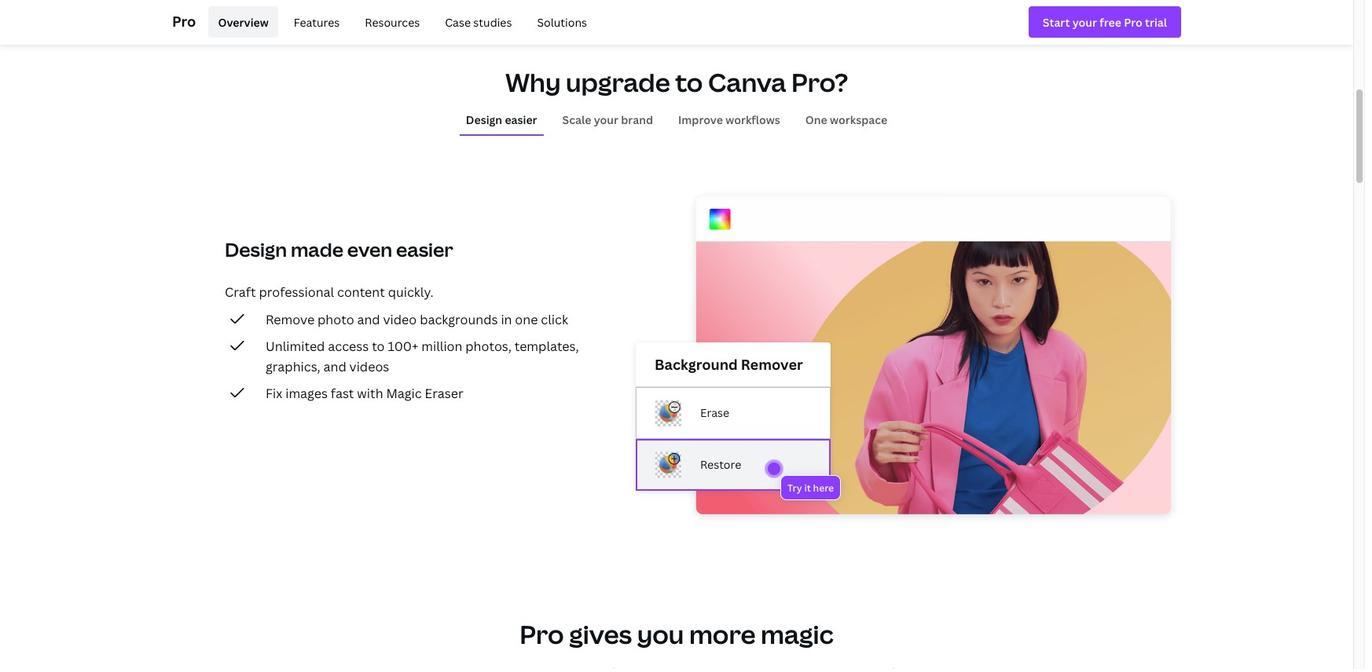 Task type: locate. For each thing, give the bounding box(es) containing it.
easier down why
[[505, 112, 537, 127]]

workflows
[[726, 112, 780, 127]]

easier up quickly.
[[396, 236, 453, 262]]

menu bar inside 'pro' element
[[202, 6, 597, 38]]

case
[[445, 15, 471, 29]]

one workspace button
[[799, 105, 894, 134]]

your
[[594, 112, 619, 127]]

1 vertical spatial to
[[372, 338, 385, 355]]

design inside button
[[466, 112, 502, 127]]

try it here
[[788, 482, 834, 495]]

professional
[[259, 284, 334, 301]]

remove
[[266, 311, 315, 328]]

100+
[[388, 338, 418, 355]]

0 vertical spatial pro
[[172, 11, 196, 30]]

remove photo and video backgrounds in one click
[[266, 311, 568, 328]]

0 vertical spatial design
[[466, 112, 502, 127]]

1 horizontal spatial to
[[675, 65, 703, 99]]

and
[[357, 311, 380, 328], [323, 358, 346, 375]]

resources link
[[356, 6, 429, 38]]

to up improve
[[675, 65, 703, 99]]

pro left gives
[[520, 618, 564, 651]]

pro
[[172, 11, 196, 30], [520, 618, 564, 651]]

one
[[515, 311, 538, 328]]

0 vertical spatial to
[[675, 65, 703, 99]]

easier
[[505, 112, 537, 127], [396, 236, 453, 262]]

to for canva
[[675, 65, 703, 99]]

0 horizontal spatial pro
[[172, 11, 196, 30]]

to up videos
[[372, 338, 385, 355]]

1 vertical spatial design
[[225, 236, 287, 262]]

pro for pro
[[172, 11, 196, 30]]

1 vertical spatial and
[[323, 358, 346, 375]]

menu bar
[[202, 6, 597, 38]]

and down content
[[357, 311, 380, 328]]

pro?
[[791, 65, 848, 99]]

design
[[466, 112, 502, 127], [225, 236, 287, 262]]

overview link
[[209, 6, 278, 38]]

1 horizontal spatial easier
[[505, 112, 537, 127]]

one
[[805, 112, 827, 127]]

Restore button
[[636, 439, 831, 491]]

pro for pro gives you more magic
[[520, 618, 564, 651]]

and inside unlimited access to 100+ million photos, templates, graphics, and videos
[[323, 358, 346, 375]]

solutions
[[537, 15, 587, 29]]

it
[[804, 482, 811, 495]]

here
[[813, 482, 834, 495]]

to inside unlimited access to 100+ million photos, templates, graphics, and videos
[[372, 338, 385, 355]]

graphics,
[[266, 358, 320, 375]]

0 horizontal spatial to
[[372, 338, 385, 355]]

design for design easier
[[466, 112, 502, 127]]

made
[[291, 236, 343, 262]]

1 horizontal spatial pro
[[520, 618, 564, 651]]

video
[[383, 311, 417, 328]]

0 horizontal spatial and
[[323, 358, 346, 375]]

you
[[637, 618, 684, 651]]

scale
[[562, 112, 591, 127]]

templates,
[[515, 338, 579, 355]]

1 vertical spatial easier
[[396, 236, 453, 262]]

menu bar containing overview
[[202, 6, 597, 38]]

0 vertical spatial easier
[[505, 112, 537, 127]]

photo
[[318, 311, 354, 328]]

Erase button
[[636, 387, 831, 439]]

1 vertical spatial pro
[[520, 618, 564, 651]]

fix images fast with magic eraser
[[266, 385, 464, 402]]

gives
[[569, 618, 632, 651]]

in
[[501, 311, 512, 328]]

to
[[675, 65, 703, 99], [372, 338, 385, 355]]

case studies
[[445, 15, 512, 29]]

million
[[421, 338, 462, 355]]

and down access
[[323, 358, 346, 375]]

pro left overview link
[[172, 11, 196, 30]]

1 horizontal spatial design
[[466, 112, 502, 127]]

overview
[[218, 15, 269, 29]]

0 horizontal spatial design
[[225, 236, 287, 262]]

fix
[[266, 385, 282, 402]]

to for 100+
[[372, 338, 385, 355]]

videos
[[349, 358, 389, 375]]

1 horizontal spatial and
[[357, 311, 380, 328]]

features link
[[284, 6, 349, 38]]



Task type: describe. For each thing, give the bounding box(es) containing it.
design made even easier
[[225, 236, 453, 262]]

improve workflows button
[[672, 105, 787, 134]]

magic
[[386, 385, 422, 402]]

why upgrade to canva pro?
[[505, 65, 848, 99]]

remover
[[741, 355, 803, 374]]

workspace
[[830, 112, 887, 127]]

design easier button
[[460, 105, 544, 134]]

improve
[[678, 112, 723, 127]]

pro gives you more magic
[[520, 618, 834, 651]]

scale your brand button
[[556, 105, 659, 134]]

even
[[347, 236, 392, 262]]

content
[[337, 284, 385, 301]]

try
[[788, 482, 802, 495]]

0 vertical spatial and
[[357, 311, 380, 328]]

magic
[[761, 618, 834, 651]]

craft professional content quickly.
[[225, 284, 433, 301]]

brand
[[621, 112, 653, 127]]

canva
[[708, 65, 786, 99]]

unlimited
[[266, 338, 325, 355]]

upgrade
[[566, 65, 670, 99]]

fast
[[331, 385, 354, 402]]

why
[[505, 65, 561, 99]]

photos,
[[466, 338, 512, 355]]

with
[[357, 385, 383, 402]]

0 horizontal spatial easier
[[396, 236, 453, 262]]

click
[[541, 311, 568, 328]]

background remover
[[655, 355, 803, 374]]

eraser
[[425, 385, 464, 402]]

features
[[294, 15, 340, 29]]

improve workflows
[[678, 112, 780, 127]]

scale your brand
[[562, 112, 653, 127]]

quickly.
[[388, 284, 433, 301]]

one workspace
[[805, 112, 887, 127]]

more
[[689, 618, 756, 651]]

images
[[285, 385, 328, 402]]

unlimited access to 100+ million photos, templates, graphics, and videos
[[266, 338, 579, 375]]

studies
[[473, 15, 512, 29]]

restore
[[700, 457, 741, 472]]

easier inside button
[[505, 112, 537, 127]]

backgrounds
[[420, 311, 498, 328]]

case studies link
[[436, 6, 521, 38]]

access
[[328, 338, 369, 355]]

craft
[[225, 284, 256, 301]]

design for design made even easier
[[225, 236, 287, 262]]

background
[[655, 355, 738, 374]]

solutions link
[[528, 6, 597, 38]]

erase
[[700, 405, 729, 420]]

resources
[[365, 15, 420, 29]]

design easier
[[466, 112, 537, 127]]

pro element
[[172, 0, 1181, 44]]



Task type: vqa. For each thing, say whether or not it's contained in the screenshot.
The A)
no



